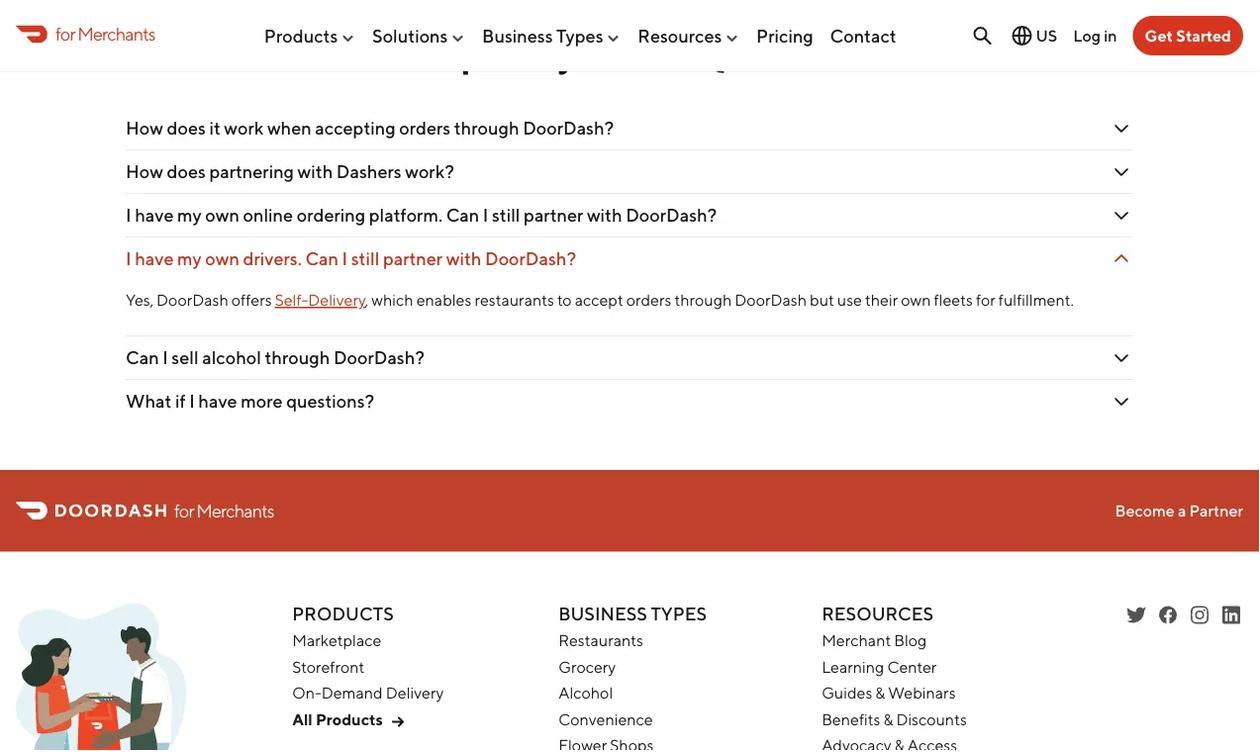 Task type: locate. For each thing, give the bounding box(es) containing it.
linkedin image
[[1220, 604, 1244, 628]]

2 horizontal spatial can
[[446, 205, 480, 226]]

0 horizontal spatial partner
[[383, 249, 443, 270]]

my left "drivers."
[[177, 249, 202, 270]]

for merchants
[[55, 23, 155, 44], [174, 501, 274, 522]]

alcohol
[[202, 348, 261, 369]]

doordash left the 'but' on the top right of page
[[735, 291, 807, 310]]

1 vertical spatial resources
[[822, 604, 934, 625]]

0 horizontal spatial through
[[265, 348, 330, 369]]

1 vertical spatial how
[[126, 161, 163, 183]]

2 horizontal spatial through
[[675, 291, 732, 310]]

1 vertical spatial my
[[177, 249, 202, 270]]

0 horizontal spatial business
[[482, 25, 553, 46]]

1 horizontal spatial orders
[[627, 291, 672, 310]]

my for online
[[177, 205, 202, 226]]

business right the solutions link
[[482, 25, 553, 46]]

globe line image
[[1011, 24, 1034, 48]]

1 horizontal spatial for
[[174, 501, 194, 522]]

still up the restaurants
[[492, 205, 521, 226]]

2 my from the top
[[177, 249, 202, 270]]

solutions link
[[372, 17, 466, 54]]

1 horizontal spatial business
[[559, 604, 648, 625]]

can down work?
[[446, 205, 480, 226]]

delivery inside marketplace storefront on-demand delivery
[[386, 684, 444, 703]]

for
[[55, 23, 75, 44], [976, 291, 996, 310], [174, 501, 194, 522]]

marketplace link
[[292, 632, 382, 651]]

0 vertical spatial how
[[126, 118, 163, 139]]

0 horizontal spatial for
[[55, 23, 75, 44]]

does
[[167, 118, 206, 139], [167, 161, 206, 183]]

1 vertical spatial business
[[559, 604, 648, 625]]

does left it
[[167, 118, 206, 139]]

2 doordash from the left
[[735, 291, 807, 310]]

1 horizontal spatial through
[[454, 118, 520, 139]]

use
[[838, 291, 863, 310]]

0 horizontal spatial types
[[557, 25, 604, 46]]

resources link
[[638, 17, 740, 54]]

1 horizontal spatial doordash
[[735, 291, 807, 310]]

how does partnering with dashers work?
[[126, 161, 454, 183]]

0 vertical spatial through
[[454, 118, 520, 139]]

1 vertical spatial business types
[[559, 604, 707, 625]]

marketplace storefront on-demand delivery
[[292, 632, 444, 703]]

does left partnering
[[167, 161, 206, 183]]

0 vertical spatial have
[[135, 205, 174, 226]]

0 vertical spatial own
[[205, 205, 240, 226]]

twitter image
[[1125, 604, 1149, 628]]

guides
[[822, 684, 873, 703]]

0 vertical spatial for
[[55, 23, 75, 44]]

orders up work?
[[399, 118, 451, 139]]

products down demand
[[316, 711, 383, 730]]

,
[[365, 291, 369, 310]]

1 vertical spatial can
[[305, 249, 339, 270]]

grocery link
[[559, 658, 616, 677]]

still
[[492, 205, 521, 226], [351, 249, 380, 270]]

grocery
[[559, 658, 616, 677]]

0 horizontal spatial for merchants
[[55, 23, 155, 44]]

1 my from the top
[[177, 205, 202, 226]]

offers
[[232, 291, 272, 310]]

with up ordering
[[298, 161, 333, 183]]

2 vertical spatial with
[[446, 249, 482, 270]]

1 vertical spatial through
[[675, 291, 732, 310]]

get
[[1145, 26, 1174, 45]]

1 horizontal spatial still
[[492, 205, 521, 226]]

0 vertical spatial can
[[446, 205, 480, 226]]

5 chevron down image from the top
[[1110, 390, 1134, 414]]

0 horizontal spatial delivery
[[308, 291, 365, 310]]

merchants
[[77, 23, 155, 44], [196, 501, 274, 522]]

how
[[126, 118, 163, 139], [126, 161, 163, 183]]

frequently asked questions
[[393, 34, 867, 76]]

1 does from the top
[[167, 118, 206, 139]]

1 horizontal spatial delivery
[[386, 684, 444, 703]]

partner down platform.
[[383, 249, 443, 270]]

chevron down image
[[1110, 117, 1134, 141], [1110, 160, 1134, 184], [1110, 204, 1134, 228], [1110, 347, 1134, 370], [1110, 390, 1134, 414]]

partner
[[524, 205, 584, 226], [383, 249, 443, 270]]

1 horizontal spatial resources
[[822, 604, 934, 625]]

business up 'restaurants' at the bottom of page
[[559, 604, 648, 625]]

& down learning center link in the right bottom of the page
[[876, 684, 886, 703]]

1 vertical spatial delivery
[[386, 684, 444, 703]]

1 vertical spatial for
[[976, 291, 996, 310]]

orders right accept
[[627, 291, 672, 310]]

2 does from the top
[[167, 161, 206, 183]]

doordash right yes,
[[157, 291, 229, 310]]

asked
[[584, 34, 688, 76]]

1 vertical spatial own
[[205, 249, 240, 270]]

self-
[[275, 291, 308, 310]]

own for drivers.
[[205, 249, 240, 270]]

to
[[558, 291, 572, 310]]

my
[[177, 205, 202, 226], [177, 249, 202, 270]]

all products
[[292, 711, 383, 730]]

with
[[298, 161, 333, 183], [587, 205, 623, 226], [446, 249, 482, 270]]

get started button
[[1134, 16, 1244, 55]]

1 vertical spatial does
[[167, 161, 206, 183]]

resources
[[638, 25, 722, 46], [822, 604, 934, 625]]

1 horizontal spatial with
[[446, 249, 482, 270]]

a
[[1179, 502, 1187, 521]]

i
[[126, 205, 131, 226], [483, 205, 489, 226], [126, 249, 131, 270], [342, 249, 348, 270], [163, 348, 168, 369], [189, 391, 195, 413]]

have for i have my own drivers. can i still partner with doordash?
[[135, 249, 174, 270]]

with up "yes, doordash offers self-delivery , which enables restaurants to accept orders through doordash but use their own fleets for fulfillment."
[[587, 205, 623, 226]]

own
[[205, 205, 240, 226], [205, 249, 240, 270], [902, 291, 931, 310]]

2 horizontal spatial with
[[587, 205, 623, 226]]

delivery up arrow right image
[[386, 684, 444, 703]]

accepting
[[315, 118, 396, 139]]

what if i have more questions?
[[126, 391, 374, 413]]

delivery down i have my own drivers. can i still partner with doordash?
[[308, 291, 365, 310]]

accept
[[575, 291, 624, 310]]

restaurants
[[475, 291, 555, 310]]

0 vertical spatial my
[[177, 205, 202, 226]]

chevron down image for can i sell alcohol through doordash?
[[1110, 347, 1134, 370]]

0 vertical spatial partner
[[524, 205, 584, 226]]

my for drivers.
[[177, 249, 202, 270]]

still up ,
[[351, 249, 380, 270]]

1 chevron down image from the top
[[1110, 117, 1134, 141]]

my left online
[[177, 205, 202, 226]]

1 vertical spatial for merchants
[[174, 501, 274, 522]]

products
[[264, 25, 338, 46], [292, 604, 394, 625], [316, 711, 383, 730]]

1 how from the top
[[126, 118, 163, 139]]

0 horizontal spatial can
[[126, 348, 159, 369]]

0 horizontal spatial orders
[[399, 118, 451, 139]]

0 horizontal spatial with
[[298, 161, 333, 183]]

through
[[454, 118, 520, 139], [675, 291, 732, 310], [265, 348, 330, 369]]

1 vertical spatial &
[[884, 710, 894, 729]]

2 vertical spatial for
[[174, 501, 194, 522]]

2 vertical spatial through
[[265, 348, 330, 369]]

own left "drivers."
[[205, 249, 240, 270]]

partnering
[[209, 161, 294, 183]]

doordash?
[[523, 118, 614, 139], [626, 205, 717, 226], [485, 249, 576, 270], [334, 348, 425, 369]]

0 horizontal spatial still
[[351, 249, 380, 270]]

products up marketplace in the bottom of the page
[[292, 604, 394, 625]]

which
[[372, 291, 414, 310]]

own left online
[[205, 205, 240, 226]]

business types
[[482, 25, 604, 46], [559, 604, 707, 625]]

become
[[1116, 502, 1175, 521]]

0 vertical spatial still
[[492, 205, 521, 226]]

2 how from the top
[[126, 161, 163, 183]]

orders
[[399, 118, 451, 139], [627, 291, 672, 310]]

& down 'guides & webinars' 'link'
[[884, 710, 894, 729]]

chevron down image
[[1110, 248, 1134, 271]]

2 vertical spatial own
[[902, 291, 931, 310]]

more
[[241, 391, 283, 413]]

online
[[243, 205, 293, 226]]

1 vertical spatial have
[[135, 249, 174, 270]]

0 horizontal spatial resources
[[638, 25, 722, 46]]

get started
[[1145, 26, 1232, 45]]

1 vertical spatial types
[[651, 604, 707, 625]]

products up when
[[264, 25, 338, 46]]

center
[[888, 658, 937, 677]]

0 horizontal spatial doordash
[[157, 291, 229, 310]]

2 chevron down image from the top
[[1110, 160, 1134, 184]]

0 vertical spatial merchants
[[77, 23, 155, 44]]

how for how does partnering with dashers work?
[[126, 161, 163, 183]]

1 horizontal spatial partner
[[524, 205, 584, 226]]

with up enables
[[446, 249, 482, 270]]

1 horizontal spatial merchants
[[196, 501, 274, 522]]

0 vertical spatial does
[[167, 118, 206, 139]]

fulfillment.
[[999, 291, 1074, 310]]

3 chevron down image from the top
[[1110, 204, 1134, 228]]

can up self-delivery link
[[305, 249, 339, 270]]

0 vertical spatial resources
[[638, 25, 722, 46]]

0 vertical spatial delivery
[[308, 291, 365, 310]]

business
[[482, 25, 553, 46], [559, 604, 648, 625]]

own right their
[[902, 291, 931, 310]]

partner up to
[[524, 205, 584, 226]]

can left sell
[[126, 348, 159, 369]]

2 vertical spatial products
[[316, 711, 383, 730]]

4 chevron down image from the top
[[1110, 347, 1134, 370]]



Task type: describe. For each thing, give the bounding box(es) containing it.
business types link
[[482, 17, 622, 54]]

1 vertical spatial merchants
[[196, 501, 274, 522]]

platform.
[[369, 205, 443, 226]]

ordering
[[297, 205, 366, 226]]

all
[[292, 711, 313, 730]]

convenience
[[559, 710, 653, 729]]

1 vertical spatial partner
[[383, 249, 443, 270]]

become a partner
[[1116, 502, 1244, 521]]

twitter link
[[1125, 604, 1149, 628]]

when
[[267, 118, 312, 139]]

work?
[[405, 161, 454, 183]]

how for how does it work when accepting orders through doordash?
[[126, 118, 163, 139]]

webinars
[[889, 684, 956, 703]]

but
[[810, 291, 835, 310]]

does for partnering
[[167, 161, 206, 183]]

arrow right image
[[386, 711, 410, 735]]

i have my own drivers. can i still partner with doordash?
[[126, 249, 576, 270]]

can i sell alcohol through doordash?
[[126, 348, 425, 369]]

alcohol
[[559, 684, 613, 703]]

learning center link
[[822, 658, 937, 677]]

2 vertical spatial can
[[126, 348, 159, 369]]

restaurants grocery alcohol convenience
[[559, 632, 653, 729]]

chevron down image for i have my own online ordering platform. can i still partner with doordash?
[[1110, 204, 1134, 228]]

0 vertical spatial business
[[482, 25, 553, 46]]

1 vertical spatial still
[[351, 249, 380, 270]]

started
[[1177, 26, 1232, 45]]

for merchants link
[[16, 21, 155, 47]]

alcohol link
[[559, 684, 613, 703]]

blog
[[895, 632, 927, 651]]

on-demand delivery link
[[292, 684, 444, 703]]

guides & webinars link
[[822, 684, 956, 703]]

merchant blog learning center guides & webinars benefits & discounts
[[822, 632, 967, 729]]

contact link
[[831, 17, 897, 54]]

questions?
[[286, 391, 374, 413]]

products link
[[264, 17, 356, 54]]

sell
[[172, 348, 199, 369]]

log in link
[[1074, 26, 1118, 45]]

1 vertical spatial products
[[292, 604, 394, 625]]

convenience link
[[559, 710, 653, 729]]

on-
[[292, 684, 322, 703]]

frequently
[[393, 34, 577, 76]]

pricing link
[[757, 17, 814, 54]]

enables
[[417, 291, 472, 310]]

facebook link
[[1157, 604, 1181, 628]]

merchant
[[822, 632, 892, 651]]

1 vertical spatial orders
[[627, 291, 672, 310]]

partner
[[1190, 502, 1244, 521]]

in
[[1105, 26, 1118, 45]]

storefront link
[[292, 658, 365, 677]]

0 vertical spatial products
[[264, 25, 338, 46]]

drivers.
[[243, 249, 302, 270]]

solutions
[[372, 25, 448, 46]]

have for i have my own online ordering platform. can i still partner with doordash?
[[135, 205, 174, 226]]

become a partner link
[[1116, 502, 1244, 521]]

log in
[[1074, 26, 1118, 45]]

1 horizontal spatial can
[[305, 249, 339, 270]]

pricing
[[757, 25, 814, 46]]

dashers
[[337, 161, 402, 183]]

facebook image
[[1157, 604, 1181, 628]]

2 horizontal spatial for
[[976, 291, 996, 310]]

delivery for self-
[[308, 291, 365, 310]]

merchant blog link
[[822, 632, 927, 651]]

benefits
[[822, 710, 881, 729]]

storefront
[[292, 658, 365, 677]]

1 doordash from the left
[[157, 291, 229, 310]]

how does it work when accepting orders through doordash?
[[126, 118, 614, 139]]

benefits & discounts link
[[822, 710, 967, 729]]

restaurants
[[559, 632, 644, 651]]

fleets
[[934, 291, 973, 310]]

us
[[1036, 26, 1058, 45]]

1 vertical spatial with
[[587, 205, 623, 226]]

yes,
[[126, 291, 154, 310]]

i have my own online ordering platform. can i still partner with doordash?
[[126, 205, 717, 226]]

what
[[126, 391, 172, 413]]

0 vertical spatial &
[[876, 684, 886, 703]]

0 horizontal spatial merchants
[[77, 23, 155, 44]]

chevron down image for what if i have more questions?
[[1110, 390, 1134, 414]]

their
[[866, 291, 898, 310]]

instagram image
[[1189, 604, 1212, 628]]

instagram link
[[1189, 604, 1212, 628]]

chevron down image for how does partnering with dashers work?
[[1110, 160, 1134, 184]]

does for it
[[167, 118, 206, 139]]

self-delivery link
[[275, 291, 365, 310]]

if
[[175, 391, 186, 413]]

0 vertical spatial for merchants
[[55, 23, 155, 44]]

delivery for demand
[[386, 684, 444, 703]]

own for online
[[205, 205, 240, 226]]

restaurants link
[[559, 632, 644, 651]]

1 horizontal spatial for merchants
[[174, 501, 274, 522]]

2 vertical spatial have
[[198, 391, 237, 413]]

marketplace
[[292, 632, 382, 651]]

0 vertical spatial business types
[[482, 25, 604, 46]]

chevron down image for how does it work when accepting orders through doordash?
[[1110, 117, 1134, 141]]

questions
[[695, 34, 867, 76]]

work
[[224, 118, 264, 139]]

doordash for merchants image
[[16, 604, 186, 752]]

0 vertical spatial orders
[[399, 118, 451, 139]]

it
[[209, 118, 221, 139]]

learning
[[822, 658, 885, 677]]

0 vertical spatial types
[[557, 25, 604, 46]]

demand
[[322, 684, 383, 703]]

yes, doordash offers self-delivery , which enables restaurants to accept orders through doordash but use their own fleets for fulfillment.
[[126, 291, 1074, 310]]

1 horizontal spatial types
[[651, 604, 707, 625]]

0 vertical spatial with
[[298, 161, 333, 183]]

linkedin link
[[1220, 604, 1244, 628]]

log
[[1074, 26, 1101, 45]]



Task type: vqa. For each thing, say whether or not it's contained in the screenshot.
Spread within LEARN HOW SPREAD BAGELRY'S OMNI-CHANNEL CUSTOMER EXPERIENCE DRIVES NEW BUSINESS AT A HIGHER MARGIN.
no



